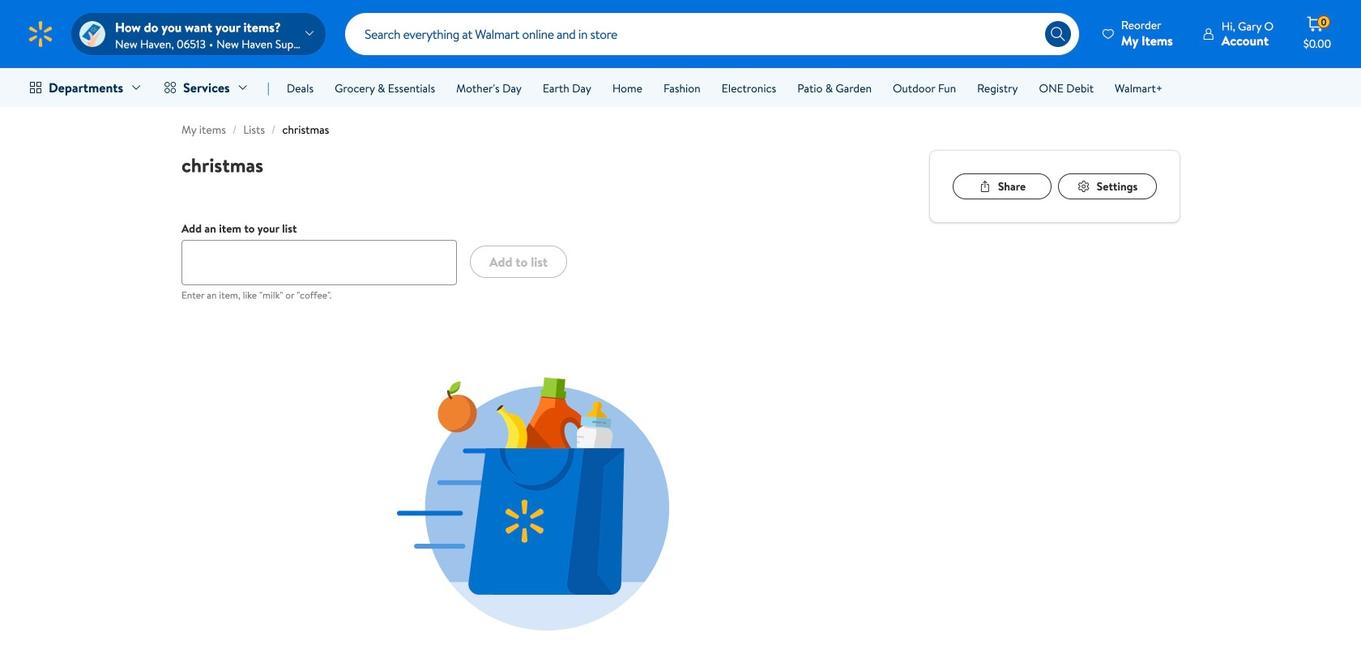 Task type: locate. For each thing, give the bounding box(es) containing it.
Search search field
[[345, 13, 1079, 55]]

None text field
[[182, 240, 457, 285]]

 image
[[79, 21, 105, 47]]

walmart homepage image
[[26, 19, 55, 49]]

search icon image
[[1050, 26, 1067, 42]]

Walmart Site-Wide search field
[[345, 13, 1079, 55]]



Task type: vqa. For each thing, say whether or not it's contained in the screenshot.
SEARCH search box
yes



